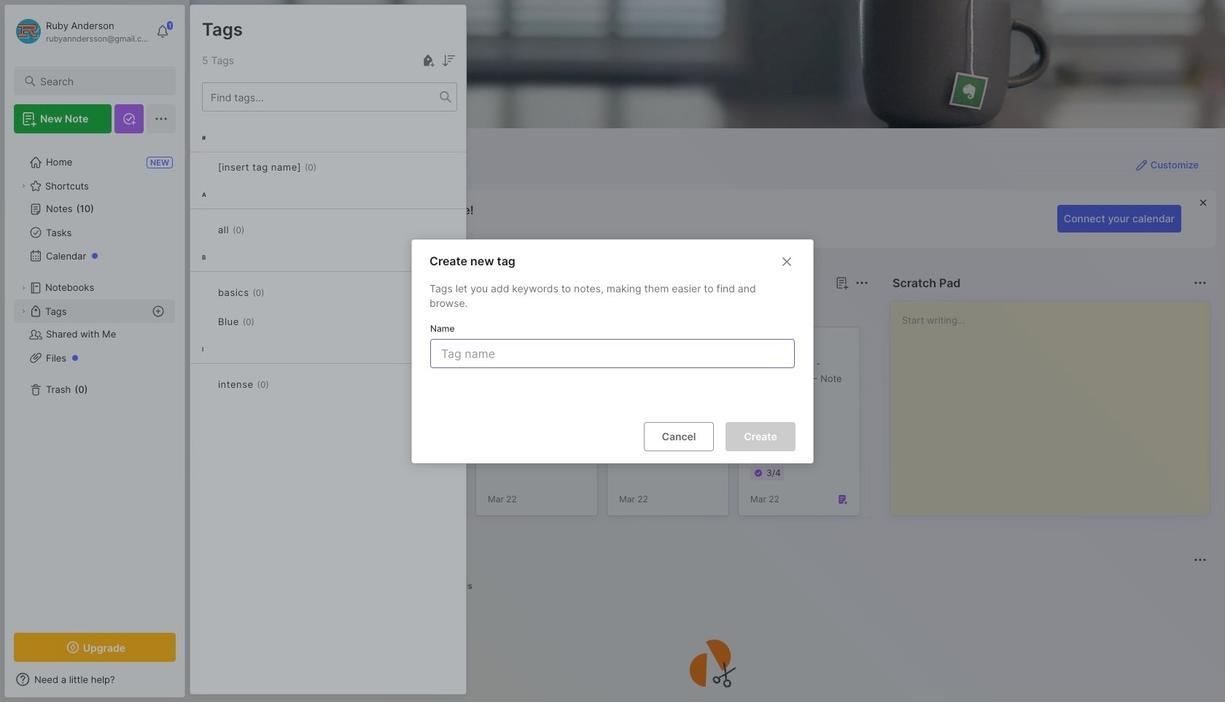 Task type: vqa. For each thing, say whether or not it's contained in the screenshot.
header' within menu item
no



Task type: locate. For each thing, give the bounding box(es) containing it.
1 vertical spatial tab list
[[216, 578, 1205, 595]]

row group
[[190, 123, 466, 419], [213, 327, 1225, 525]]

create new tag image
[[419, 52, 437, 69]]

close image
[[778, 253, 796, 270]]

tab list
[[216, 300, 866, 318], [216, 578, 1205, 595]]

none search field inside the "main" element
[[40, 72, 163, 90]]

main element
[[0, 0, 190, 702]]

None search field
[[40, 72, 163, 90]]

expand tags image
[[19, 307, 28, 316]]

tree
[[5, 142, 185, 620]]

Start writing… text field
[[902, 301, 1209, 504]]

tab
[[216, 300, 259, 318], [265, 300, 324, 318], [395, 578, 432, 595], [438, 578, 479, 595]]

expand notebooks image
[[19, 284, 28, 292]]

tree inside the "main" element
[[5, 142, 185, 620]]

Search text field
[[40, 74, 163, 88]]

0 vertical spatial tab list
[[216, 300, 866, 318]]

2 tab list from the top
[[216, 578, 1205, 595]]



Task type: describe. For each thing, give the bounding box(es) containing it.
Find tags… text field
[[203, 87, 440, 107]]

Tag name text field
[[440, 339, 788, 367]]

1 tab list from the top
[[216, 300, 866, 318]]



